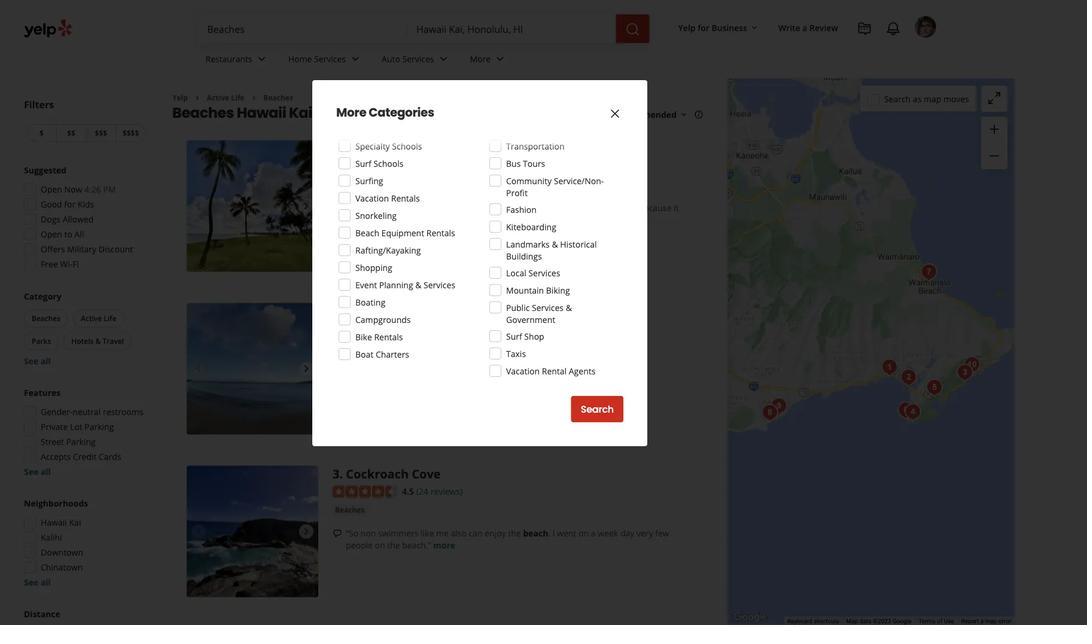 Task type: locate. For each thing, give the bounding box(es) containing it.
wi-
[[60, 259, 73, 270]]

0 vertical spatial beach
[[403, 140, 439, 157]]

1 24 chevron down v2 image from the left
[[437, 52, 451, 66]]

24 chevron down v2 image for restaurants
[[255, 52, 269, 66]]

neighborhoods
[[24, 498, 88, 509]]

next image for 3 . cockroach cove
[[299, 525, 314, 539]]

.
[[340, 140, 343, 157], [340, 303, 343, 320], [340, 466, 343, 482], [548, 528, 551, 539]]

0 horizontal spatial to
[[64, 229, 72, 240]]

restaurants link
[[196, 43, 279, 78]]

more down me
[[433, 540, 455, 551]]

1 vertical spatial 4.5 link
[[402, 484, 414, 497]]

1 . kuliouou beach park
[[333, 140, 470, 157]]

was right this
[[583, 202, 598, 213]]

2 see all button from the top
[[24, 466, 51, 478]]

towel real estate is super limited though." more
[[374, 365, 563, 376]]

more up the beach equipment rentals
[[398, 214, 420, 225]]

for for yelp
[[698, 22, 710, 33]]

all
[[75, 229, 84, 240]]

1 vertical spatial active
[[81, 314, 102, 323]]

0 vertical spatial see all button
[[24, 356, 51, 367]]

1 vertical spatial life
[[104, 314, 116, 323]]

all down chinatown
[[41, 577, 51, 588]]

2 all from the top
[[41, 466, 51, 478]]

1 vertical spatial 4.5 star rating image
[[333, 486, 397, 498]]

vacation down surfing
[[356, 192, 389, 204]]

beach right this
[[395, 202, 420, 213]]

kai down 4.3
[[400, 342, 412, 353]]

more link up the beach equipment rentals
[[398, 214, 420, 225]]

2 vertical spatial more link
[[433, 540, 455, 551]]

active
[[207, 93, 229, 103], [81, 314, 102, 323]]

rentals up the nice..."
[[391, 192, 420, 204]]

yelp for yelp link
[[172, 93, 188, 103]]

1 horizontal spatial 24 chevron down v2 image
[[493, 52, 508, 66]]

next image
[[299, 362, 314, 376], [299, 525, 314, 539]]

historical
[[560, 239, 597, 250]]

2 vertical spatial yelp
[[435, 202, 452, 213]]

on yelp and we decided to try it out. this was a win win because it was a nice..."
[[346, 202, 679, 225]]

services inside public services & government
[[532, 302, 564, 313]]

0 vertical spatial to
[[517, 202, 525, 213]]

2 4.5 from the top
[[402, 486, 414, 497]]

2 horizontal spatial yelp
[[678, 22, 696, 33]]

1 vertical spatial for
[[64, 199, 76, 210]]

active life
[[207, 93, 244, 103], [81, 314, 116, 323]]

2 horizontal spatial more link
[[541, 365, 563, 376]]

0 vertical spatial was
[[583, 202, 598, 213]]

0 vertical spatial kai
[[391, 179, 403, 190]]

1
[[333, 140, 340, 157]]

notifications image
[[886, 22, 901, 36]]

beaches hawaii kai, honolulu, hi
[[172, 103, 404, 123]]

services inside home services link
[[314, 53, 346, 64]]

0 vertical spatial beaches button
[[24, 310, 68, 328]]

0 vertical spatial the
[[508, 528, 521, 539]]

1 vertical spatial parking
[[66, 436, 96, 448]]

beaches left 16 chevron right v2 image
[[172, 103, 234, 123]]

tours
[[523, 158, 545, 169]]

nice..."
[[370, 214, 396, 225]]

more inside business categories element
[[470, 53, 491, 64]]

1 next image from the top
[[299, 362, 314, 376]]

all for hawaii kai
[[41, 577, 51, 588]]

2 4.5 star rating image from the top
[[333, 486, 397, 498]]

services inside auto services "link"
[[403, 53, 434, 64]]

accepts credit cards
[[41, 451, 121, 463]]

active life link
[[207, 93, 244, 103]]

2 vertical spatial rentals
[[374, 331, 403, 343]]

the down swimmers
[[387, 540, 400, 551]]

event
[[356, 279, 377, 291]]

beaches link down 4.3 star rating image
[[333, 341, 367, 353]]

2 vertical spatial slideshow element
[[187, 466, 318, 598]]

schools for specialty schools
[[392, 140, 422, 152]]

. left i
[[548, 528, 551, 539]]

for inside yelp for business button
[[698, 22, 710, 33]]

16 chevron right v2 image
[[249, 93, 259, 103]]

more for more categories
[[336, 104, 367, 121]]

group containing neighborhoods
[[20, 498, 148, 589]]

black point image
[[758, 401, 782, 425]]

yelp inside on yelp and we decided to try it out. this was a win win because it was a nice..."
[[435, 202, 452, 213]]

2 16 speech v2 image from the top
[[333, 529, 342, 539]]

open
[[41, 184, 62, 195], [41, 229, 62, 240]]

beach left park
[[403, 140, 439, 157]]

1 horizontal spatial for
[[698, 22, 710, 33]]

3 see from the top
[[24, 577, 38, 588]]

&
[[552, 239, 558, 250], [415, 279, 422, 291], [566, 302, 572, 313], [95, 336, 101, 346]]

services right the auto
[[403, 53, 434, 64]]

fashion
[[506, 204, 537, 215]]

more right though."
[[541, 365, 563, 376]]

yelp for yelp for business
[[678, 22, 696, 33]]

more link down me
[[433, 540, 455, 551]]

4.5 star rating image
[[333, 160, 397, 172], [333, 486, 397, 498]]

see all down accepts
[[24, 466, 51, 478]]

see all button up features
[[24, 356, 51, 367]]

1 vertical spatial hawaii kai
[[372, 342, 412, 353]]

for up dogs allowed
[[64, 199, 76, 210]]

1 vertical spatial search
[[581, 403, 614, 416]]

a right write
[[803, 22, 808, 33]]

24 chevron down v2 image for home services
[[348, 52, 363, 66]]

& inside public services & government
[[566, 302, 572, 313]]

24 chevron down v2 image left the auto
[[348, 52, 363, 66]]

0 vertical spatial slideshow element
[[187, 140, 318, 272]]

24 chevron down v2 image inside auto services "link"
[[437, 52, 451, 66]]

schools down the "specialty schools"
[[374, 158, 404, 169]]

0 vertical spatial yelp
[[678, 22, 696, 33]]

search image
[[626, 22, 640, 37]]

1 horizontal spatial parks button
[[333, 178, 358, 190]]

also
[[451, 528, 467, 539]]

0 vertical spatial beach
[[395, 202, 420, 213]]

parks up "i
[[335, 179, 355, 189]]

search
[[885, 93, 911, 105], [581, 403, 614, 416]]

& inside button
[[95, 336, 101, 346]]

24 chevron down v2 image inside more link
[[493, 52, 508, 66]]

0 horizontal spatial more link
[[398, 214, 420, 225]]

3
[[333, 466, 340, 482]]

1 horizontal spatial the
[[508, 528, 521, 539]]

2 vertical spatial hawaii kai
[[41, 517, 81, 528]]

0 vertical spatial next image
[[299, 362, 314, 376]]

life left 16 chevron right v2 image
[[231, 93, 244, 103]]

was down "i
[[346, 214, 361, 225]]

to left all
[[64, 229, 72, 240]]

beaches button down category
[[24, 310, 68, 328]]

on right went
[[579, 528, 589, 539]]

bike
[[356, 331, 372, 343]]

it right because
[[674, 202, 679, 213]]

park
[[442, 140, 470, 157]]

i
[[553, 528, 555, 539]]

0 vertical spatial rentals
[[391, 192, 420, 204]]

2 slideshow element from the top
[[187, 303, 318, 435]]

0 horizontal spatial life
[[104, 314, 116, 323]]

filters
[[24, 98, 54, 111]]

rentals for vacation rentals
[[391, 192, 420, 204]]

group
[[982, 117, 1008, 169], [20, 164, 148, 274], [22, 291, 148, 367], [20, 387, 148, 478], [20, 498, 148, 589]]

private
[[41, 421, 68, 433]]

for left business
[[698, 22, 710, 33]]

1 open from the top
[[41, 184, 62, 195]]

slideshow element
[[187, 140, 318, 272], [187, 303, 318, 435], [187, 466, 318, 598]]

beach for portlock
[[399, 303, 436, 320]]

google
[[893, 618, 912, 625]]

beach left i
[[523, 528, 548, 539]]

yelp inside button
[[678, 22, 696, 33]]

1 vertical spatial previous image
[[192, 362, 206, 376]]

2 see all from the top
[[24, 466, 51, 478]]

2 24 chevron down v2 image from the left
[[348, 52, 363, 66]]

free
[[41, 259, 58, 270]]

2 vertical spatial beaches link
[[333, 504, 367, 516]]

the right enjoy
[[508, 528, 521, 539]]

1 horizontal spatial active life
[[207, 93, 244, 103]]

0 vertical spatial more link
[[398, 214, 420, 225]]

"i
[[346, 202, 351, 213]]

1 horizontal spatial on
[[423, 202, 433, 213]]

credit
[[73, 451, 97, 463]]

super
[[452, 365, 474, 376]]

1 vertical spatial yelp
[[172, 93, 188, 103]]

1 vertical spatial active life
[[81, 314, 116, 323]]

0 horizontal spatial win
[[607, 202, 621, 213]]

people
[[346, 540, 373, 551]]

we
[[471, 202, 482, 213]]

1 slideshow element from the top
[[187, 140, 318, 272]]

1 vertical spatial beach
[[523, 528, 548, 539]]

life
[[231, 93, 244, 103], [104, 314, 116, 323]]

parks left hotels
[[32, 336, 51, 346]]

cockroach cove image
[[953, 361, 977, 385]]

honolulu,
[[319, 103, 387, 123]]

1 it from the left
[[540, 202, 545, 213]]

map right as
[[924, 93, 942, 105]]

to
[[517, 202, 525, 213], [64, 229, 72, 240]]

public
[[506, 302, 530, 313]]

previous image
[[192, 525, 206, 539]]

0 horizontal spatial map
[[924, 93, 942, 105]]

a right this
[[601, 202, 605, 213]]

towel
[[377, 365, 398, 376]]

2 24 chevron down v2 image from the left
[[493, 52, 508, 66]]

next image
[[299, 199, 314, 213]]

0 vertical spatial all
[[41, 356, 51, 367]]

1 vertical spatial more
[[541, 365, 563, 376]]

open now 4:26 pm
[[41, 184, 116, 195]]

2 vertical spatial on
[[375, 540, 385, 551]]

hawaii
[[237, 103, 286, 123], [362, 179, 389, 190], [372, 342, 398, 353], [41, 517, 67, 528]]

see all down chinatown
[[24, 577, 51, 588]]

"i found this beach
[[346, 202, 420, 213]]

beach down snorkeling
[[356, 227, 379, 239]]

life inside "button"
[[104, 314, 116, 323]]

1 horizontal spatial 24 chevron down v2 image
[[348, 52, 363, 66]]

0 horizontal spatial was
[[346, 214, 361, 225]]

write a review
[[779, 22, 839, 33]]

active up hotels & travel
[[81, 314, 102, 323]]

close image
[[608, 107, 622, 121]]

more link
[[398, 214, 420, 225], [541, 365, 563, 376], [433, 540, 455, 551]]

0 vertical spatial parks
[[335, 179, 355, 189]]

16 speech v2 image left "i
[[333, 203, 342, 213]]

$ button
[[26, 124, 56, 142]]

kai
[[391, 179, 403, 190], [400, 342, 412, 353], [69, 517, 81, 528]]

0 horizontal spatial the
[[387, 540, 400, 551]]

0 horizontal spatial 24 chevron down v2 image
[[255, 52, 269, 66]]

1 horizontal spatial to
[[517, 202, 525, 213]]

1 vertical spatial slideshow element
[[187, 303, 318, 435]]

24 chevron down v2 image
[[255, 52, 269, 66], [348, 52, 363, 66]]

1 vertical spatial to
[[64, 229, 72, 240]]

map
[[924, 93, 942, 105], [986, 618, 997, 625]]

3 all from the top
[[41, 577, 51, 588]]

24 chevron down v2 image
[[437, 52, 451, 66], [493, 52, 508, 66]]

2 vertical spatial see all button
[[24, 577, 51, 588]]

more link for cove
[[433, 540, 455, 551]]

data
[[860, 618, 872, 625]]

1 vertical spatial 4.5
[[402, 486, 414, 497]]

24 chevron down v2 image for more
[[493, 52, 508, 66]]

0 vertical spatial active
[[207, 93, 229, 103]]

rentals up charters
[[374, 331, 403, 343]]

1 vertical spatial see all button
[[24, 466, 51, 478]]

shortcuts
[[814, 618, 839, 625]]

public services & government
[[506, 302, 572, 325]]

map region
[[662, 62, 1087, 625]]

landmarks
[[506, 239, 550, 250]]

specialty schools
[[356, 140, 422, 152]]

24 chevron down v2 image inside home services link
[[348, 52, 363, 66]]

1 4.5 star rating image from the top
[[333, 160, 397, 172]]

24 chevron down v2 image inside restaurants 'link'
[[255, 52, 269, 66]]

0 vertical spatial vacation
[[356, 192, 389, 204]]

2 next image from the top
[[299, 525, 314, 539]]

hawaii up vacation rentals
[[362, 179, 389, 190]]

waimanalo beach image
[[918, 260, 941, 284]]

1 24 chevron down v2 image from the left
[[255, 52, 269, 66]]

restaurants
[[206, 53, 252, 64]]

services down mountain biking on the top
[[532, 302, 564, 313]]

2 previous image from the top
[[192, 362, 206, 376]]

2 vertical spatial see
[[24, 577, 38, 588]]

see all button for gender-neutral restrooms
[[24, 466, 51, 478]]

kuliouou beach park link
[[346, 140, 470, 157]]

group containing suggested
[[20, 164, 148, 274]]

it
[[540, 202, 545, 213], [674, 202, 679, 213]]

4.5 star rating image for first 4.5 link from the bottom of the page
[[333, 486, 397, 498]]

kuliouou beach park image
[[878, 356, 902, 379]]

more link right though."
[[541, 365, 563, 376]]

a inside . i went on a week day very few people on the beach."
[[591, 528, 596, 539]]

0 vertical spatial map
[[924, 93, 942, 105]]

hawaii kai up kalihi
[[41, 517, 81, 528]]

4:26
[[84, 184, 101, 195]]

services for public services & government
[[532, 302, 564, 313]]

4.5 link
[[402, 159, 414, 172], [402, 484, 414, 497]]

1 horizontal spatial more link
[[433, 540, 455, 551]]

1 previous image from the top
[[192, 199, 206, 213]]

0 vertical spatial on
[[423, 202, 433, 213]]

1 vertical spatial vacation
[[506, 365, 540, 377]]

0 horizontal spatial vacation
[[356, 192, 389, 204]]

4.5 link down kuliouou beach park link
[[402, 159, 414, 172]]

parking up accepts credit cards
[[66, 436, 96, 448]]

more for more
[[470, 53, 491, 64]]

4.5 star rating image up surfing
[[333, 160, 397, 172]]

beaches button down 4.3 star rating image
[[333, 341, 367, 353]]

business
[[712, 22, 748, 33]]

hawaii kai up vacation rentals
[[362, 179, 403, 190]]

schools
[[392, 140, 422, 152], [374, 158, 404, 169]]

map for moves
[[924, 93, 942, 105]]

2 vertical spatial kai
[[69, 517, 81, 528]]

4.5 down kuliouou beach park link
[[402, 160, 414, 171]]

1 vertical spatial schools
[[374, 158, 404, 169]]

0 vertical spatial beaches link
[[264, 93, 293, 103]]

open for open now 4:26 pm
[[41, 184, 62, 195]]

0 horizontal spatial for
[[64, 199, 76, 210]]

kai up vacation rentals
[[391, 179, 403, 190]]

swimmers
[[378, 528, 419, 539]]

parks button up "i
[[333, 178, 358, 190]]

open for open to all
[[41, 229, 62, 240]]

vacation down taxis
[[506, 365, 540, 377]]

see all up features
[[24, 356, 51, 367]]

1 horizontal spatial search
[[885, 93, 911, 105]]

"so non swimmers like me also can enjoy the beach
[[346, 528, 548, 539]]

previous image
[[192, 199, 206, 213], [192, 362, 206, 376]]

to inside on yelp and we decided to try it out. this was a win win because it was a nice..."
[[517, 202, 525, 213]]

2 vertical spatial beach
[[399, 303, 436, 320]]

1 win from the left
[[607, 202, 621, 213]]

2 open from the top
[[41, 229, 62, 240]]

2 vertical spatial all
[[41, 577, 51, 588]]

3 slideshow element from the top
[[187, 466, 318, 598]]

& inside "landmarks & historical buildings"
[[552, 239, 558, 250]]

1 vertical spatial parks
[[32, 336, 51, 346]]

vacation
[[356, 192, 389, 204], [506, 365, 540, 377]]

real
[[400, 365, 415, 376]]

0 vertical spatial schools
[[392, 140, 422, 152]]

yelp left business
[[678, 22, 696, 33]]

map for error
[[986, 618, 997, 625]]

see up the neighborhoods
[[24, 466, 38, 478]]

4.5 star rating image down cockroach
[[333, 486, 397, 498]]

schools up surf schools
[[392, 140, 422, 152]]

all up features
[[41, 356, 51, 367]]

. left specialty on the top left
[[340, 140, 343, 157]]

0 horizontal spatial yelp
[[172, 93, 188, 103]]

boating
[[356, 297, 385, 308]]

government
[[506, 314, 556, 325]]

group containing category
[[22, 291, 148, 367]]

life up travel
[[104, 314, 116, 323]]

1 16 speech v2 image from the top
[[333, 203, 342, 213]]

beach inside more categories 'dialog'
[[356, 227, 379, 239]]

on up the beach equipment rentals
[[423, 202, 433, 213]]

4.5 left '(24'
[[402, 486, 414, 497]]

& left historical
[[552, 239, 558, 250]]

0 vertical spatial search
[[885, 93, 911, 105]]

search down agents
[[581, 403, 614, 416]]

win
[[607, 202, 621, 213], [623, 202, 637, 213]]

2 see from the top
[[24, 466, 38, 478]]

2 horizontal spatial more
[[541, 365, 563, 376]]

. up 4.3 star rating image
[[340, 303, 343, 320]]

1 vertical spatial the
[[387, 540, 400, 551]]

beaches link right 16 chevron right v2 image
[[264, 93, 293, 103]]

now
[[64, 184, 82, 195]]

2 4.5 link from the top
[[402, 484, 414, 497]]

active life up hotels & travel
[[81, 314, 116, 323]]

for for good
[[64, 199, 76, 210]]

rentals for bike rentals
[[374, 331, 403, 343]]

24 chevron down v2 image right restaurants in the top of the page
[[255, 52, 269, 66]]

hawaii kai
[[362, 179, 403, 190], [372, 342, 412, 353], [41, 517, 81, 528]]

1 horizontal spatial active
[[207, 93, 229, 103]]

surf up taxis
[[506, 331, 522, 342]]

services for auto services
[[403, 53, 434, 64]]

see up "distance" in the left of the page
[[24, 577, 38, 588]]

beach up 4.3 'link' on the left of page
[[399, 303, 436, 320]]

0 horizontal spatial more
[[336, 104, 367, 121]]

features
[[24, 387, 61, 399]]

search inside button
[[581, 403, 614, 416]]

hawaii kai up towel
[[372, 342, 412, 353]]

16 speech v2 image left "so
[[333, 529, 342, 539]]

cockroach cove link
[[346, 466, 441, 482]]

None search field
[[198, 14, 652, 43]]

beaches up "so
[[335, 505, 365, 515]]

1 horizontal spatial yelp
[[435, 202, 452, 213]]

hawaii up kalihi
[[41, 517, 67, 528]]

see all for gender-
[[24, 466, 51, 478]]

16 chevron down v2 image
[[750, 23, 759, 33]]

for inside group
[[64, 199, 76, 210]]

to left try
[[517, 202, 525, 213]]

0 vertical spatial life
[[231, 93, 244, 103]]

and
[[454, 202, 469, 213]]

. i went on a week day very few people on the beach."
[[346, 528, 670, 551]]

0 vertical spatial parking
[[85, 421, 114, 433]]

1 4.5 from the top
[[402, 160, 414, 171]]

0 horizontal spatial search
[[581, 403, 614, 416]]

moves
[[944, 93, 970, 105]]

1 vertical spatial 16 speech v2 image
[[333, 529, 342, 539]]

1 vertical spatial more
[[336, 104, 367, 121]]

see up features
[[24, 356, 38, 367]]

services right home
[[314, 53, 346, 64]]

beaches down 4.3 star rating image
[[335, 342, 365, 352]]

kai down the neighborhoods
[[69, 517, 81, 528]]

more inside 'dialog'
[[336, 104, 367, 121]]

1 4.5 link from the top
[[402, 159, 414, 172]]

found
[[353, 202, 377, 213]]

see all button down chinatown
[[24, 577, 51, 588]]

2 vertical spatial see all
[[24, 577, 51, 588]]

local services
[[506, 267, 560, 279]]

parking down gender-neutral restrooms
[[85, 421, 114, 433]]

3 see all from the top
[[24, 577, 51, 588]]

the inside . i went on a week day very few people on the beach."
[[387, 540, 400, 551]]

3 see all button from the top
[[24, 577, 51, 588]]

yelp left 16 chevron right v2 icon
[[172, 93, 188, 103]]

& left travel
[[95, 336, 101, 346]]

active life left 16 chevron right v2 image
[[207, 93, 244, 103]]

gender-
[[41, 406, 73, 418]]

beach equipment rentals
[[356, 227, 455, 239]]

2 vertical spatial more
[[433, 540, 455, 551]]

see all
[[24, 356, 51, 367], [24, 466, 51, 478], [24, 577, 51, 588]]

active right 16 chevron right v2 icon
[[207, 93, 229, 103]]

hawaii kai for kuliouou
[[362, 179, 403, 190]]

0 horizontal spatial surf
[[356, 158, 372, 169]]

beaches button up "so
[[333, 504, 367, 516]]

a left week
[[591, 528, 596, 539]]

open down dogs
[[41, 229, 62, 240]]

16 speech v2 image
[[333, 203, 342, 213], [333, 529, 342, 539]]

rentals down and
[[427, 227, 455, 239]]

& right the 'planning'
[[415, 279, 422, 291]]

4.5 link left '(24'
[[402, 484, 414, 497]]



Task type: vqa. For each thing, say whether or not it's contained in the screenshot.
for related to Yelp
yes



Task type: describe. For each thing, give the bounding box(es) containing it.
terms
[[919, 618, 936, 625]]

portlock beach link
[[346, 303, 436, 320]]

active inside "button"
[[81, 314, 102, 323]]

1 vertical spatial was
[[346, 214, 361, 225]]

search button
[[571, 396, 624, 423]]

bike rentals
[[356, 331, 403, 343]]

beach for kuliouou
[[403, 140, 439, 157]]

1 vertical spatial beaches button
[[333, 341, 367, 353]]

discount
[[99, 244, 133, 255]]

0 vertical spatial parks button
[[333, 178, 358, 190]]

16 speech v2 image for 3
[[333, 529, 342, 539]]

agents
[[569, 365, 596, 377]]

see all for hawaii
[[24, 577, 51, 588]]

more for beach
[[398, 214, 420, 225]]

google image
[[731, 610, 770, 625]]

event planning & services
[[356, 279, 456, 291]]

see for gender-neutral restrooms
[[24, 466, 38, 478]]

1 horizontal spatial life
[[231, 93, 244, 103]]

portlock beach image
[[187, 303, 318, 435]]

yelp link
[[172, 93, 188, 103]]

next image for 2 . portlock beach
[[299, 362, 314, 376]]

map
[[847, 618, 858, 625]]

©2023
[[873, 618, 891, 625]]

terms of use
[[919, 618, 954, 625]]

hunakai beach image
[[767, 394, 791, 418]]

business categories element
[[196, 43, 937, 78]]

transportation
[[506, 140, 565, 152]]

all for gender-neutral restrooms
[[41, 466, 51, 478]]

out.
[[548, 202, 563, 213]]

mountain
[[506, 285, 544, 296]]

downtown
[[41, 547, 83, 558]]

beaches inside group
[[32, 314, 61, 323]]

user actions element
[[669, 15, 953, 89]]

1 horizontal spatial was
[[583, 202, 598, 213]]

is
[[443, 365, 449, 376]]

slideshow element for 3
[[187, 466, 318, 598]]

zoom in image
[[988, 122, 1002, 136]]

snorkeling
[[356, 210, 397, 221]]

more for cove
[[433, 540, 455, 551]]

use
[[944, 618, 954, 625]]

kai,
[[289, 103, 316, 123]]

16 speech v2 image for 1
[[333, 203, 342, 213]]

chinatown
[[41, 562, 83, 573]]

spitting caves image
[[901, 400, 925, 424]]

decided
[[484, 202, 515, 213]]

1 vertical spatial rentals
[[427, 227, 455, 239]]

0 horizontal spatial on
[[375, 540, 385, 551]]

services right the 'planning'
[[424, 279, 456, 291]]

yelp for business
[[678, 22, 748, 33]]

0 horizontal spatial beach
[[395, 202, 420, 213]]

0 vertical spatial active life
[[207, 93, 244, 103]]

more categories dialog
[[0, 0, 1087, 625]]

bus tours
[[506, 158, 545, 169]]

cockroach cove image
[[187, 466, 318, 598]]

1 see from the top
[[24, 356, 38, 367]]

4.3 star rating image
[[333, 323, 397, 335]]

beaches right 16 chevron right v2 image
[[264, 93, 293, 103]]

kiteboarding
[[506, 221, 557, 233]]

lot
[[70, 421, 82, 433]]

keyboard shortcuts
[[788, 618, 839, 625]]

surf shop
[[506, 331, 544, 342]]

a right report
[[981, 618, 984, 625]]

surfing
[[356, 175, 383, 186]]

on inside on yelp and we decided to try it out. this was a win win because it was a nice..."
[[423, 202, 433, 213]]

this
[[565, 202, 581, 213]]

see all button for hawaii kai
[[24, 577, 51, 588]]

search for search
[[581, 403, 614, 416]]

1 horizontal spatial beach
[[523, 528, 548, 539]]

. inside . i went on a week day very few people on the beach."
[[548, 528, 551, 539]]

2 win from the left
[[623, 202, 637, 213]]

expand map image
[[988, 91, 1002, 105]]

1 horizontal spatial parks
[[335, 179, 355, 189]]

good
[[41, 199, 62, 210]]

community
[[506, 175, 552, 186]]

more categories
[[336, 104, 434, 121]]

hawaii kai inside group
[[41, 517, 81, 528]]

vacation for vacation rental agents
[[506, 365, 540, 377]]

1 vertical spatial more link
[[541, 365, 563, 376]]

cove
[[412, 466, 441, 482]]

offers
[[41, 244, 65, 255]]

vacation rentals
[[356, 192, 420, 204]]

16 chevron right v2 image
[[193, 93, 202, 103]]

cockroach
[[346, 466, 409, 482]]

more link for beach
[[398, 214, 420, 225]]

slideshow element for 2
[[187, 303, 318, 435]]

hi
[[390, 103, 404, 123]]

kuliouou
[[346, 140, 400, 157]]

see for hawaii kai
[[24, 577, 38, 588]]

1 vertical spatial beaches link
[[333, 341, 367, 353]]

previous image for 2
[[192, 362, 206, 376]]

slideshow element for 1
[[187, 140, 318, 272]]

keyboard shortcuts button
[[788, 617, 839, 625]]

me
[[436, 528, 449, 539]]

home
[[288, 53, 312, 64]]

hawaii inside group
[[41, 517, 67, 528]]

. for 1
[[340, 140, 343, 157]]

kuliouou beach park image
[[187, 140, 318, 272]]

$$$$ button
[[116, 124, 146, 142]]

2 vertical spatial beaches button
[[333, 504, 367, 516]]

neutral
[[73, 406, 101, 418]]

like
[[421, 528, 434, 539]]

4.5 star rating image for 1st 4.5 link
[[333, 160, 397, 172]]

portlock beach image
[[897, 366, 921, 390]]

1 see all from the top
[[24, 356, 51, 367]]

surf for surf shop
[[506, 331, 522, 342]]

boat charters
[[356, 349, 409, 360]]

$$$ button
[[86, 124, 116, 142]]

vacation for vacation rentals
[[356, 192, 389, 204]]

. for 2
[[340, 303, 343, 320]]

2 it from the left
[[674, 202, 679, 213]]

hotels & travel button
[[64, 332, 132, 350]]

services for home services
[[314, 53, 346, 64]]

error
[[999, 618, 1011, 625]]

a down found
[[363, 214, 368, 225]]

service/non-
[[554, 175, 604, 186]]

restrooms
[[103, 406, 143, 418]]

projects image
[[858, 22, 872, 36]]

$
[[39, 128, 44, 138]]

hotels & travel
[[71, 336, 124, 346]]

kai for kuliouou
[[391, 179, 403, 190]]

hawaii kai for portlock
[[372, 342, 412, 353]]

2 horizontal spatial on
[[579, 528, 589, 539]]

services for local services
[[529, 267, 560, 279]]

write
[[779, 22, 801, 33]]

schools for surf schools
[[374, 158, 404, 169]]

home services link
[[279, 43, 372, 78]]

previous image for 1
[[192, 199, 206, 213]]

good for kids
[[41, 199, 94, 210]]

can
[[469, 528, 483, 539]]

report a map error
[[962, 618, 1011, 625]]

hotels
[[71, 336, 94, 346]]

search for search as map moves
[[885, 93, 911, 105]]

distance
[[24, 609, 60, 620]]

kai for portlock
[[400, 342, 412, 353]]

active life button
[[73, 310, 124, 328]]

hawaii up towel
[[372, 342, 398, 353]]

went
[[557, 528, 577, 539]]

mountain biking
[[506, 285, 570, 296]]

search as map moves
[[885, 93, 970, 105]]

4.5 for 1st 4.5 link
[[402, 160, 414, 171]]

1 all from the top
[[41, 356, 51, 367]]

surf for surf schools
[[356, 158, 372, 169]]

zoom out image
[[988, 149, 1002, 163]]

. for 3
[[340, 466, 343, 482]]

hawaii left kai,
[[237, 103, 286, 123]]

few
[[655, 528, 670, 539]]

hanauma bay nature preserve image
[[923, 376, 947, 400]]

4.5 for first 4.5 link from the bottom of the page
[[402, 486, 414, 497]]

active life inside "button"
[[81, 314, 116, 323]]

taxis
[[506, 348, 526, 359]]

"so
[[346, 528, 359, 539]]

group containing features
[[20, 387, 148, 478]]

china walls image
[[894, 399, 918, 423]]

$$$
[[95, 128, 107, 138]]

0 horizontal spatial parks button
[[24, 332, 59, 350]]

estate
[[417, 365, 441, 376]]

kai inside group
[[69, 517, 81, 528]]

very
[[637, 528, 653, 539]]

day
[[621, 528, 635, 539]]

1 see all button from the top
[[24, 356, 51, 367]]

gender-neutral restrooms
[[41, 406, 143, 418]]

24 chevron down v2 image for auto services
[[437, 52, 451, 66]]

keyboard
[[788, 618, 813, 625]]

private lot parking
[[41, 421, 114, 433]]

portlock
[[346, 303, 396, 320]]

charters
[[376, 349, 409, 360]]

military
[[67, 244, 96, 255]]

16 info v2 image
[[694, 110, 704, 120]]

allowed
[[63, 214, 94, 225]]

profit
[[506, 187, 528, 198]]

$$$$
[[123, 128, 139, 138]]

category
[[24, 291, 61, 302]]

shopping
[[356, 262, 392, 273]]

sandy beach park image
[[961, 353, 985, 377]]



